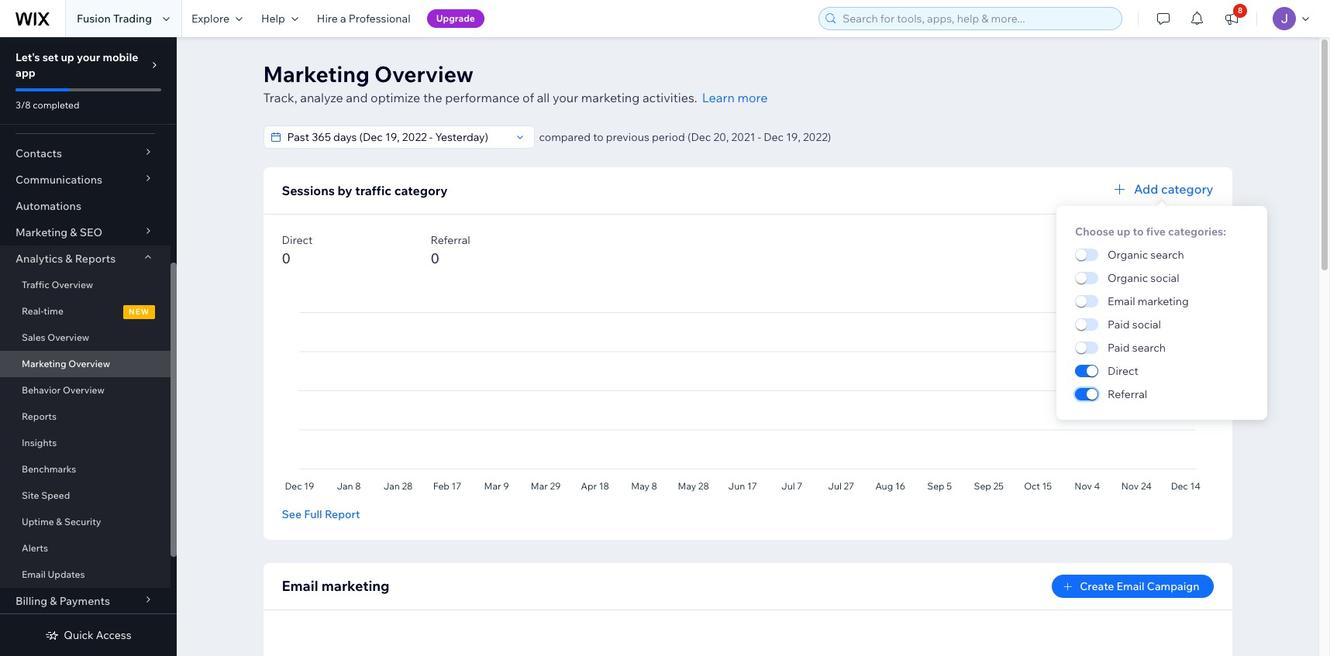Task type: locate. For each thing, give the bounding box(es) containing it.
help button
[[252, 0, 308, 37]]

access
[[96, 629, 132, 643]]

overview down marketing overview link
[[63, 385, 105, 396]]

2 vertical spatial marketing
[[22, 358, 66, 370]]

Search for tools, apps, help & more... field
[[838, 8, 1118, 29]]

2 0 from the left
[[431, 250, 440, 268]]

category
[[1162, 181, 1214, 197], [394, 183, 448, 199]]

hire
[[317, 12, 338, 26]]

1 vertical spatial marketing
[[16, 226, 68, 240]]

set
[[42, 50, 58, 64]]

updates
[[48, 569, 85, 581]]

social for organic social
[[1151, 271, 1180, 285]]

traffic overview link
[[0, 272, 171, 299]]

& down marketing & seo
[[65, 252, 73, 266]]

paid up paid search
[[1108, 318, 1130, 332]]

0 vertical spatial your
[[77, 50, 100, 64]]

mobile
[[103, 50, 138, 64]]

2021
[[732, 130, 756, 144]]

automations
[[16, 199, 81, 213]]

0 vertical spatial search
[[1151, 248, 1185, 262]]

marketing
[[263, 60, 370, 88], [16, 226, 68, 240], [22, 358, 66, 370]]

real-
[[22, 306, 44, 317]]

choose up to five categories:
[[1076, 225, 1227, 239]]

1 vertical spatial organic
[[1108, 271, 1149, 285]]

1 horizontal spatial category
[[1162, 181, 1214, 197]]

marketing up previous
[[581, 90, 640, 105]]

reports down seo
[[75, 252, 116, 266]]

email updates
[[22, 569, 85, 581]]

1 horizontal spatial up
[[1118, 225, 1131, 239]]

0 vertical spatial marketing
[[581, 90, 640, 105]]

overview down analytics & reports
[[51, 279, 93, 291]]

& for marketing
[[70, 226, 77, 240]]

0 vertical spatial referral
[[431, 233, 471, 247]]

to
[[593, 130, 604, 144], [1133, 225, 1144, 239]]

communications
[[16, 173, 102, 187]]

0 inside referral 0
[[431, 250, 440, 268]]

traffic
[[355, 183, 392, 199]]

1 organic from the top
[[1108, 248, 1149, 262]]

paid for paid social
[[1108, 318, 1130, 332]]

site speed
[[22, 490, 70, 502]]

explore
[[192, 12, 230, 26]]

insights
[[22, 437, 57, 449]]

marketing & seo button
[[0, 219, 171, 246]]

email inside the sidebar element
[[22, 569, 46, 581]]

email marketing down "report"
[[282, 578, 390, 596]]

0 horizontal spatial to
[[593, 130, 604, 144]]

categories:
[[1169, 225, 1227, 239]]

quick access
[[64, 629, 132, 643]]

1 horizontal spatial 0
[[431, 250, 440, 268]]

new
[[129, 307, 150, 317]]

let's
[[16, 50, 40, 64]]

0 horizontal spatial up
[[61, 50, 74, 64]]

see full report
[[282, 508, 360, 522]]

1 horizontal spatial direct
[[1108, 364, 1139, 378]]

reports
[[75, 252, 116, 266], [22, 411, 57, 423]]

email updates link
[[0, 562, 171, 589]]

email inside button
[[1117, 580, 1145, 594]]

add category button
[[1111, 180, 1214, 199]]

0 horizontal spatial direct
[[282, 233, 313, 247]]

0 vertical spatial up
[[61, 50, 74, 64]]

2 vertical spatial marketing
[[322, 578, 390, 596]]

let's set up your mobile app
[[16, 50, 138, 80]]

& for analytics
[[65, 252, 73, 266]]

1 vertical spatial direct
[[1108, 364, 1139, 378]]

create email campaign
[[1080, 580, 1200, 594]]

& left seo
[[70, 226, 77, 240]]

your inside marketing overview track, analyze and optimize the performance of all your marketing activities. learn more
[[553, 90, 579, 105]]

1 vertical spatial to
[[1133, 225, 1144, 239]]

marketing inside marketing overview track, analyze and optimize the performance of all your marketing activities. learn more
[[263, 60, 370, 88]]

2 organic from the top
[[1108, 271, 1149, 285]]

marketing up behavior
[[22, 358, 66, 370]]

analytics
[[16, 252, 63, 266]]

billing
[[16, 595, 47, 609]]

1 horizontal spatial referral
[[1108, 388, 1148, 402]]

search
[[1151, 248, 1185, 262], [1133, 341, 1166, 355]]

marketing overview
[[22, 358, 110, 370]]

marketing
[[581, 90, 640, 105], [1138, 295, 1190, 309], [322, 578, 390, 596]]

0 vertical spatial email marketing
[[1108, 295, 1190, 309]]

1 horizontal spatial reports
[[75, 252, 116, 266]]

0 vertical spatial marketing
[[263, 60, 370, 88]]

1 horizontal spatial email marketing
[[1108, 295, 1190, 309]]

search down five
[[1151, 248, 1185, 262]]

your left mobile
[[77, 50, 100, 64]]

marketing down "report"
[[322, 578, 390, 596]]

email marketing down the organic social
[[1108, 295, 1190, 309]]

app
[[16, 66, 36, 80]]

completed
[[33, 99, 79, 111]]

1 vertical spatial search
[[1133, 341, 1166, 355]]

email down alerts
[[22, 569, 46, 581]]

help
[[261, 12, 285, 26]]

2 horizontal spatial marketing
[[1138, 295, 1190, 309]]

overview down the sales overview link
[[68, 358, 110, 370]]

& right "billing"
[[50, 595, 57, 609]]

1 vertical spatial marketing
[[1138, 295, 1190, 309]]

1 vertical spatial social
[[1133, 318, 1162, 332]]

category right add
[[1162, 181, 1214, 197]]

direct
[[282, 233, 313, 247], [1108, 364, 1139, 378]]

search down paid social
[[1133, 341, 1166, 355]]

professional
[[349, 12, 411, 26]]

organic down organic search
[[1108, 271, 1149, 285]]

to left five
[[1133, 225, 1144, 239]]

your right all
[[553, 90, 579, 105]]

track,
[[263, 90, 298, 105]]

marketing & seo
[[16, 226, 102, 240]]

1 vertical spatial paid
[[1108, 341, 1130, 355]]

email right create on the bottom right
[[1117, 580, 1145, 594]]

social
[[1151, 271, 1180, 285], [1133, 318, 1162, 332]]

None field
[[283, 126, 511, 148]]

up inside let's set up your mobile app
[[61, 50, 74, 64]]

1 vertical spatial your
[[553, 90, 579, 105]]

paid for paid search
[[1108, 341, 1130, 355]]

organic search
[[1108, 248, 1185, 262]]

overview for traffic overview
[[51, 279, 93, 291]]

overview inside marketing overview track, analyze and optimize the performance of all your marketing activities. learn more
[[375, 60, 474, 88]]

& inside popup button
[[70, 226, 77, 240]]

paid down paid social
[[1108, 341, 1130, 355]]

reports up the insights at the left of page
[[22, 411, 57, 423]]

overview
[[375, 60, 474, 88], [51, 279, 93, 291], [48, 332, 89, 344], [68, 358, 110, 370], [63, 385, 105, 396]]

(dec
[[688, 130, 711, 144]]

up right choose
[[1118, 225, 1131, 239]]

contacts button
[[0, 140, 171, 167]]

1 paid from the top
[[1108, 318, 1130, 332]]

2 paid from the top
[[1108, 341, 1130, 355]]

email down see
[[282, 578, 318, 596]]

direct down sessions in the left of the page
[[282, 233, 313, 247]]

0 horizontal spatial reports
[[22, 411, 57, 423]]

0 vertical spatial reports
[[75, 252, 116, 266]]

0 vertical spatial paid
[[1108, 318, 1130, 332]]

up right 'set' at the top
[[61, 50, 74, 64]]

create email campaign button
[[1053, 575, 1214, 599]]

1 horizontal spatial marketing
[[581, 90, 640, 105]]

optimize
[[371, 90, 421, 105]]

1 vertical spatial reports
[[22, 411, 57, 423]]

organic up the organic social
[[1108, 248, 1149, 262]]

0 vertical spatial social
[[1151, 271, 1180, 285]]

0 horizontal spatial your
[[77, 50, 100, 64]]

activities.
[[643, 90, 698, 105]]

organic
[[1108, 248, 1149, 262], [1108, 271, 1149, 285]]

upgrade
[[436, 12, 475, 24]]

direct 0
[[282, 233, 313, 268]]

overview up the
[[375, 60, 474, 88]]

direct down paid search
[[1108, 364, 1139, 378]]

to left previous
[[593, 130, 604, 144]]

learn
[[702, 90, 735, 105]]

1 vertical spatial referral
[[1108, 388, 1148, 402]]

overview for sales overview
[[48, 332, 89, 344]]

marketing up analytics
[[16, 226, 68, 240]]

1 0 from the left
[[282, 250, 291, 268]]

uptime
[[22, 517, 54, 528]]

social down organic search
[[1151, 271, 1180, 285]]

1 horizontal spatial your
[[553, 90, 579, 105]]

benchmarks link
[[0, 457, 171, 483]]

billing & payments button
[[0, 589, 171, 615]]

1 vertical spatial up
[[1118, 225, 1131, 239]]

upgrade button
[[427, 9, 485, 28]]

0 vertical spatial organic
[[1108, 248, 1149, 262]]

1 vertical spatial email marketing
[[282, 578, 390, 596]]

0 vertical spatial direct
[[282, 233, 313, 247]]

overview for marketing overview
[[68, 358, 110, 370]]

alerts
[[22, 543, 48, 555]]

marketing up analyze
[[263, 60, 370, 88]]

0 horizontal spatial referral
[[431, 233, 471, 247]]

1 horizontal spatial to
[[1133, 225, 1144, 239]]

trading
[[113, 12, 152, 26]]

organic for organic search
[[1108, 248, 1149, 262]]

alerts link
[[0, 536, 171, 562]]

referral 0
[[431, 233, 471, 268]]

analytics & reports
[[16, 252, 116, 266]]

& right uptime
[[56, 517, 62, 528]]

marketing down the organic social
[[1138, 295, 1190, 309]]

0 horizontal spatial 0
[[282, 250, 291, 268]]

marketing inside popup button
[[16, 226, 68, 240]]

category right traffic
[[394, 183, 448, 199]]

overview up marketing overview
[[48, 332, 89, 344]]

3/8
[[16, 99, 31, 111]]

referral
[[431, 233, 471, 247], [1108, 388, 1148, 402]]

behavior overview
[[22, 385, 105, 396]]

paid
[[1108, 318, 1130, 332], [1108, 341, 1130, 355]]

contacts
[[16, 147, 62, 161]]

social up paid search
[[1133, 318, 1162, 332]]

0 inside direct 0
[[282, 250, 291, 268]]



Task type: describe. For each thing, give the bounding box(es) containing it.
site speed link
[[0, 483, 171, 510]]

email up paid social
[[1108, 295, 1136, 309]]

create
[[1080, 580, 1115, 594]]

site
[[22, 490, 39, 502]]

organic for organic social
[[1108, 271, 1149, 285]]

automations link
[[0, 193, 171, 219]]

& for uptime
[[56, 517, 62, 528]]

paid social
[[1108, 318, 1162, 332]]

sessions by traffic category
[[282, 183, 448, 199]]

referral for referral 0
[[431, 233, 471, 247]]

time
[[44, 306, 63, 317]]

compared to previous period (dec 20, 2021 - dec 19, 2022)
[[539, 130, 832, 144]]

3/8 completed
[[16, 99, 79, 111]]

quick
[[64, 629, 94, 643]]

behavior overview link
[[0, 378, 171, 404]]

search for organic search
[[1151, 248, 1185, 262]]

hire a professional
[[317, 12, 411, 26]]

marketing for marketing overview track, analyze and optimize the performance of all your marketing activities. learn more
[[263, 60, 370, 88]]

0 for direct 0
[[282, 250, 291, 268]]

0 horizontal spatial marketing
[[322, 578, 390, 596]]

reports inside reports link
[[22, 411, 57, 423]]

add
[[1135, 181, 1159, 197]]

add category
[[1135, 181, 1214, 197]]

overview for marketing overview track, analyze and optimize the performance of all your marketing activities. learn more
[[375, 60, 474, 88]]

sidebar element
[[0, 37, 177, 657]]

marketing overview link
[[0, 351, 171, 378]]

social for paid social
[[1133, 318, 1162, 332]]

category inside button
[[1162, 181, 1214, 197]]

by
[[338, 183, 353, 199]]

a
[[340, 12, 346, 26]]

insights link
[[0, 430, 171, 457]]

8
[[1239, 5, 1243, 16]]

uptime & security link
[[0, 510, 171, 536]]

& for billing
[[50, 595, 57, 609]]

reports inside analytics & reports dropdown button
[[75, 252, 116, 266]]

sales overview link
[[0, 325, 171, 351]]

billing & payments
[[16, 595, 110, 609]]

20,
[[714, 130, 729, 144]]

0 horizontal spatial category
[[394, 183, 448, 199]]

dec
[[764, 130, 784, 144]]

of
[[523, 90, 534, 105]]

analytics & reports button
[[0, 246, 171, 272]]

marketing for marketing & seo
[[16, 226, 68, 240]]

organic social
[[1108, 271, 1180, 285]]

analyze
[[300, 90, 343, 105]]

previous
[[606, 130, 650, 144]]

marketing inside marketing overview track, analyze and optimize the performance of all your marketing activities. learn more
[[581, 90, 640, 105]]

overview for behavior overview
[[63, 385, 105, 396]]

and
[[346, 90, 368, 105]]

sales overview
[[22, 332, 89, 344]]

hire a professional link
[[308, 0, 420, 37]]

referral for referral
[[1108, 388, 1148, 402]]

five
[[1147, 225, 1166, 239]]

behavior
[[22, 385, 61, 396]]

period
[[652, 130, 685, 144]]

traffic overview
[[22, 279, 93, 291]]

communications button
[[0, 167, 171, 193]]

real-time
[[22, 306, 63, 317]]

paid search
[[1108, 341, 1166, 355]]

0 horizontal spatial email marketing
[[282, 578, 390, 596]]

benchmarks
[[22, 464, 76, 475]]

direct for direct 0
[[282, 233, 313, 247]]

campaign
[[1148, 580, 1200, 594]]

19,
[[786, 130, 801, 144]]

fusion
[[77, 12, 111, 26]]

full
[[304, 508, 322, 522]]

seo
[[80, 226, 102, 240]]

report
[[325, 508, 360, 522]]

more
[[738, 90, 768, 105]]

traffic
[[22, 279, 49, 291]]

see
[[282, 508, 302, 522]]

payments
[[59, 595, 110, 609]]

the
[[423, 90, 443, 105]]

learn more link
[[702, 88, 768, 107]]

choose
[[1076, 225, 1115, 239]]

marketing for marketing overview
[[22, 358, 66, 370]]

speed
[[41, 490, 70, 502]]

sessions
[[282, 183, 335, 199]]

security
[[64, 517, 101, 528]]

search for paid search
[[1133, 341, 1166, 355]]

see full report button
[[282, 508, 360, 522]]

direct for direct
[[1108, 364, 1139, 378]]

0 vertical spatial to
[[593, 130, 604, 144]]

2022)
[[803, 130, 832, 144]]

performance
[[445, 90, 520, 105]]

compared
[[539, 130, 591, 144]]

sales
[[22, 332, 45, 344]]

marketing overview track, analyze and optimize the performance of all your marketing activities. learn more
[[263, 60, 768, 105]]

your inside let's set up your mobile app
[[77, 50, 100, 64]]

quick access button
[[45, 629, 132, 643]]

all
[[537, 90, 550, 105]]

0 for referral 0
[[431, 250, 440, 268]]



Task type: vqa. For each thing, say whether or not it's contained in the screenshot.
the left THE CREATE SEGMENT
no



